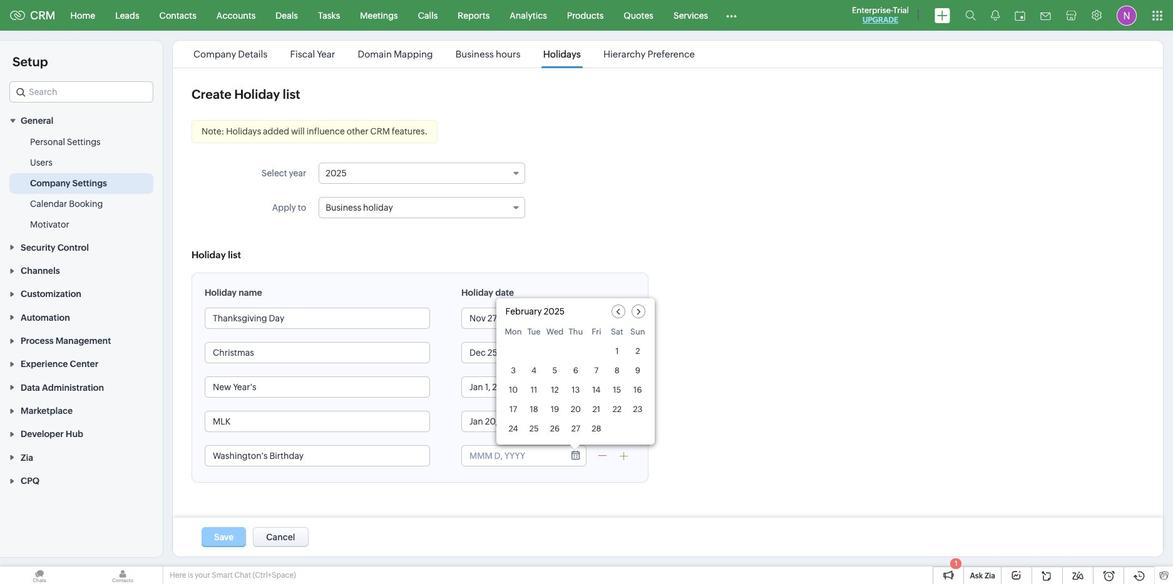 Task type: describe. For each thing, give the bounding box(es) containing it.
mails image
[[1041, 12, 1051, 20]]

1 holiday name text field from the top
[[205, 343, 430, 363]]

saturday column header
[[609, 327, 626, 341]]

signals image
[[991, 10, 1000, 21]]

calendar image
[[1015, 10, 1026, 20]]

6 row from the top
[[505, 421, 646, 438]]

monday column header
[[505, 327, 522, 341]]

4 mmm d, yyyy text field from the top
[[462, 446, 562, 466]]

Other Modules field
[[718, 5, 745, 25]]

4 row from the top
[[505, 382, 646, 399]]

2 holiday name text field from the top
[[205, 446, 430, 466]]

1 mmm d, yyyy text field from the top
[[462, 309, 562, 329]]

2 row from the top
[[505, 343, 646, 360]]

holiday name text field for first mmm d, yyyy text field from the top of the page
[[205, 309, 430, 329]]

search image
[[965, 10, 976, 21]]

2 mmm d, yyyy text field from the top
[[462, 343, 562, 363]]

wednesday column header
[[546, 327, 564, 341]]

holiday name text field for second mmm d, yyyy text field from the bottom
[[205, 412, 430, 432]]



Task type: locate. For each thing, give the bounding box(es) containing it.
Holiday name text field
[[205, 309, 430, 329], [205, 378, 430, 398], [205, 412, 430, 432]]

none field search
[[9, 81, 153, 103]]

signals element
[[984, 0, 1007, 31]]

row
[[505, 327, 646, 341], [505, 343, 646, 360], [505, 363, 646, 379], [505, 382, 646, 399], [505, 401, 646, 418], [505, 421, 646, 438]]

mails element
[[1033, 1, 1059, 30]]

MMM d, yyyy text field
[[462, 378, 562, 398]]

Holiday name text field
[[205, 343, 430, 363], [205, 446, 430, 466]]

MMM d, yyyy text field
[[462, 309, 562, 329], [462, 343, 562, 363], [462, 412, 562, 432], [462, 446, 562, 466]]

search element
[[958, 0, 984, 31]]

contacts image
[[83, 567, 162, 585]]

grid
[[496, 325, 655, 445]]

3 mmm d, yyyy text field from the top
[[462, 412, 562, 432]]

3 holiday name text field from the top
[[205, 412, 430, 432]]

chats image
[[0, 567, 79, 585]]

1 vertical spatial holiday name text field
[[205, 446, 430, 466]]

0 vertical spatial holiday name text field
[[205, 343, 430, 363]]

region
[[0, 132, 163, 236]]

profile element
[[1109, 0, 1145, 30]]

Search text field
[[10, 82, 153, 102]]

None field
[[9, 81, 153, 103], [319, 163, 525, 184], [319, 197, 525, 219], [319, 163, 525, 184], [319, 197, 525, 219]]

1 row from the top
[[505, 327, 646, 341]]

list
[[182, 41, 706, 68]]

2 vertical spatial holiday name text field
[[205, 412, 430, 432]]

tuesday column header
[[526, 327, 543, 341]]

0 vertical spatial holiday name text field
[[205, 309, 430, 329]]

1 vertical spatial holiday name text field
[[205, 378, 430, 398]]

thursday column header
[[567, 327, 584, 341]]

sunday column header
[[629, 327, 646, 341]]

2 holiday name text field from the top
[[205, 378, 430, 398]]

create menu element
[[927, 0, 958, 30]]

create menu image
[[935, 8, 950, 23]]

friday column header
[[588, 327, 605, 341]]

profile image
[[1117, 5, 1137, 25]]

1 holiday name text field from the top
[[205, 309, 430, 329]]

5 row from the top
[[505, 401, 646, 418]]

3 row from the top
[[505, 363, 646, 379]]

holiday name text field for mmm d, yyyy text box at the bottom of page
[[205, 378, 430, 398]]



Task type: vqa. For each thing, say whether or not it's contained in the screenshot.
1st Holiday name text box from the bottom
yes



